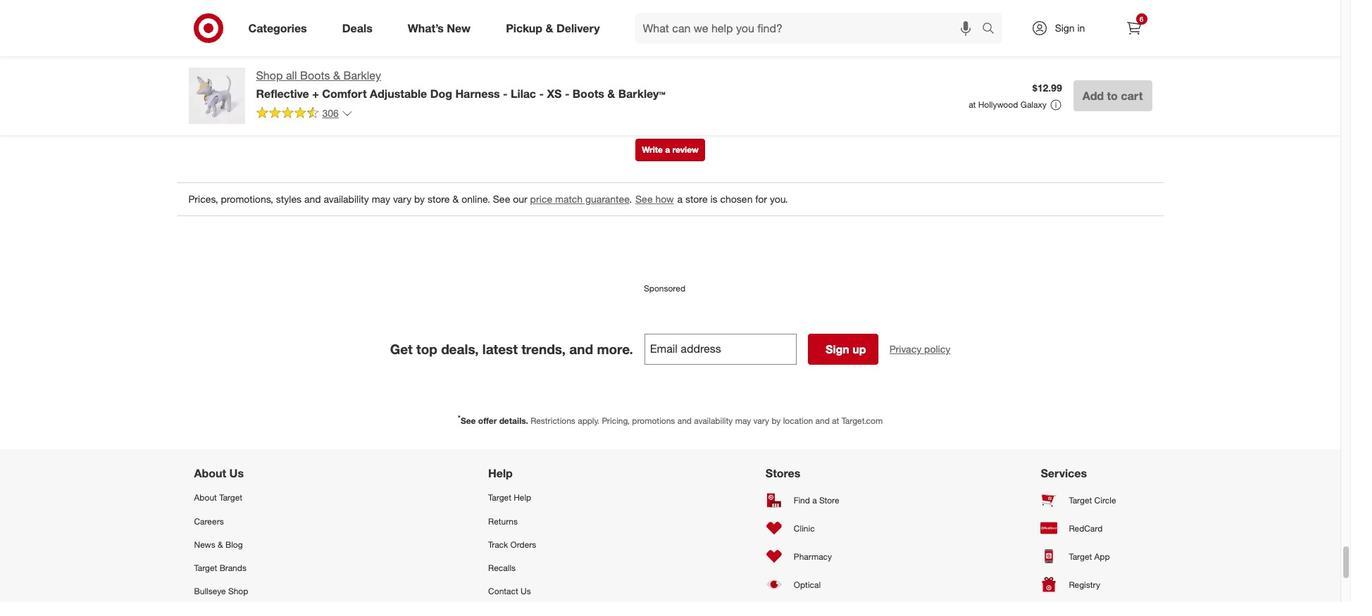 Task type: vqa. For each thing, say whether or not it's contained in the screenshot.
Harness
yes



Task type: describe. For each thing, give the bounding box(es) containing it.
& inside report review region
[[453, 193, 459, 205]]

app
[[1094, 552, 1110, 562]]

us for contact us
[[521, 586, 531, 597]]

target brands
[[194, 563, 247, 573]]

& inside pickup & delivery link
[[546, 21, 553, 35]]

harness
[[455, 87, 500, 101]]

*
[[458, 414, 461, 422]]

about target link
[[194, 486, 300, 510]]

contact us link
[[488, 580, 578, 602]]

1 store from the left
[[428, 193, 450, 205]]

track
[[488, 539, 508, 550]]

bullseye shop
[[194, 586, 248, 597]]

chosen
[[720, 193, 753, 205]]

stores
[[766, 467, 800, 481]]

contact us
[[488, 586, 531, 597]]

what's new
[[408, 21, 471, 35]]

target brands link
[[194, 556, 300, 580]]

returns
[[488, 516, 518, 527]]

report
[[1053, 23, 1088, 37]]

registry link
[[1041, 571, 1147, 599]]

3 - from the left
[[565, 87, 570, 101]]

pickup
[[506, 21, 543, 35]]

dog
[[430, 87, 452, 101]]

about us
[[194, 467, 244, 481]]

load 8
[[646, 92, 672, 103]]

1 horizontal spatial boots
[[573, 87, 604, 101]]

vary inside report review region
[[393, 193, 412, 205]]

guarantee
[[585, 193, 629, 205]]

sign in link
[[1019, 13, 1107, 44]]

what's new link
[[396, 13, 488, 44]]

& inside news & blog link
[[218, 539, 223, 550]]

vary inside '* see offer details. restrictions apply. pricing, promotions and availability may vary by location and at target.com'
[[754, 416, 769, 426]]

barkley
[[343, 68, 381, 82]]

hollywood
[[978, 99, 1018, 110]]

search
[[975, 22, 1009, 36]]

add to cart
[[1083, 89, 1143, 103]]

careers
[[194, 516, 224, 527]]

1 horizontal spatial a
[[677, 193, 683, 205]]

1 - from the left
[[503, 87, 508, 101]]

add to cart button
[[1073, 80, 1152, 111]]

* see offer details. restrictions apply. pricing, promotions and availability may vary by location and at target.com
[[458, 414, 883, 426]]

write
[[642, 145, 663, 155]]

track orders link
[[488, 533, 578, 556]]

write a review button
[[636, 139, 705, 161]]

deals,
[[441, 341, 479, 357]]

is
[[710, 193, 718, 205]]

target inside about target link
[[219, 493, 242, 503]]

availability inside report review region
[[324, 193, 369, 205]]

all
[[286, 68, 297, 82]]

$12.99
[[1033, 82, 1062, 94]]

target help link
[[488, 486, 578, 510]]

us for about us
[[229, 467, 244, 481]]

target.com
[[842, 416, 883, 426]]

not helpful button
[[899, 18, 984, 41]]

+
[[312, 87, 319, 101]]

recalls link
[[488, 556, 578, 580]]

report review region
[[177, 0, 1163, 309]]

and right promotions
[[677, 416, 692, 426]]

about target
[[194, 493, 242, 503]]

prices,
[[188, 193, 218, 205]]

about for about us
[[194, 467, 226, 481]]

orders
[[510, 539, 536, 550]]

galaxy
[[1021, 99, 1047, 110]]

write a review
[[642, 145, 699, 155]]

up
[[853, 343, 866, 357]]

barkley™
[[618, 87, 666, 101]]

sign up button
[[808, 334, 878, 365]]

target circle link
[[1041, 486, 1147, 515]]

circle
[[1094, 495, 1116, 506]]

track orders
[[488, 539, 536, 550]]

new
[[447, 21, 471, 35]]

sign up
[[826, 343, 866, 357]]

blog
[[225, 539, 243, 550]]

find a store
[[794, 495, 839, 506]]

offer
[[478, 416, 497, 426]]

promotions
[[632, 416, 675, 426]]

news & blog
[[194, 539, 243, 550]]

pharmacy link
[[766, 543, 853, 571]]

shop all boots & barkley reflective + comfort adjustable dog harness - lilac - xs - boots & barkley™
[[256, 68, 666, 101]]

bullseye shop link
[[194, 580, 300, 602]]

optical
[[794, 580, 821, 590]]

and left more. at bottom
[[569, 341, 593, 357]]

pickup & delivery
[[506, 21, 600, 35]]

privacy
[[890, 343, 922, 355]]

privacy policy
[[890, 343, 951, 355]]

may inside report review region
[[372, 193, 390, 205]]

target app link
[[1041, 543, 1147, 571]]

get top deals, latest trends, and more.
[[390, 341, 633, 357]]

1 vertical spatial help
[[514, 493, 531, 503]]

sign for sign up
[[826, 343, 849, 357]]

0 horizontal spatial shop
[[228, 586, 248, 597]]

2 - from the left
[[539, 87, 544, 101]]

styles
[[276, 193, 302, 205]]



Task type: locate. For each thing, give the bounding box(es) containing it.
1 horizontal spatial shop
[[256, 68, 283, 82]]

review
[[1091, 23, 1123, 37], [672, 145, 699, 155]]

0 vertical spatial sign
[[1055, 22, 1075, 34]]

by inside report review region
[[414, 193, 425, 205]]

boots up +
[[300, 68, 330, 82]]

apply.
[[578, 416, 600, 426]]

shop down brands
[[228, 586, 248, 597]]

comfort
[[322, 87, 367, 101]]

1 vertical spatial us
[[521, 586, 531, 597]]

categories
[[248, 21, 307, 35]]

helpful
[[937, 24, 962, 35]]

not helpful
[[921, 24, 962, 35]]

restrictions
[[531, 416, 575, 426]]

by
[[414, 193, 425, 205], [772, 416, 781, 426]]

0 horizontal spatial at
[[832, 416, 839, 426]]

price
[[530, 193, 552, 205]]

and
[[304, 193, 321, 205], [569, 341, 593, 357], [677, 416, 692, 426], [815, 416, 830, 426]]

xs
[[547, 87, 562, 101]]

1 horizontal spatial see
[[493, 193, 510, 205]]

a right write
[[665, 145, 670, 155]]

for
[[755, 193, 767, 205]]

1 about from the top
[[194, 467, 226, 481]]

availability right promotions
[[694, 416, 733, 426]]

2 horizontal spatial a
[[812, 495, 817, 506]]

8
[[668, 92, 672, 103]]

1 horizontal spatial sign
[[1055, 22, 1075, 34]]

shop inside shop all boots & barkley reflective + comfort adjustable dog harness - lilac - xs - boots & barkley™
[[256, 68, 283, 82]]

What can we help you find? suggestions appear below search field
[[634, 13, 985, 44]]

0 horizontal spatial by
[[414, 193, 425, 205]]

2 store from the left
[[685, 193, 708, 205]]

1 vertical spatial availability
[[694, 416, 733, 426]]

2 horizontal spatial -
[[565, 87, 570, 101]]

1 horizontal spatial store
[[685, 193, 708, 205]]

- left xs
[[539, 87, 544, 101]]

may inside '* see offer details. restrictions apply. pricing, promotions and availability may vary by location and at target.com'
[[735, 416, 751, 426]]

clinic
[[794, 523, 815, 534]]

sign left in at the right top of page
[[1055, 22, 1075, 34]]

brands
[[220, 563, 247, 573]]

0 vertical spatial availability
[[324, 193, 369, 205]]

sign inside sign up button
[[826, 343, 849, 357]]

review right in at the right top of page
[[1091, 23, 1123, 37]]

target inside target app link
[[1069, 552, 1092, 562]]

None text field
[[644, 334, 797, 365]]

- right xs
[[565, 87, 570, 101]]

target app
[[1069, 552, 1110, 562]]

0 vertical spatial about
[[194, 467, 226, 481]]

about up careers
[[194, 493, 217, 503]]

1 vertical spatial about
[[194, 493, 217, 503]]

1 vertical spatial boots
[[573, 87, 604, 101]]

0 vertical spatial by
[[414, 193, 425, 205]]

1 horizontal spatial at
[[969, 99, 976, 110]]

see left our
[[493, 193, 510, 205]]

optical link
[[766, 571, 853, 599]]

more.
[[597, 341, 633, 357]]

target help
[[488, 493, 531, 503]]

& left blog
[[218, 539, 223, 550]]

help up returns "link"
[[514, 493, 531, 503]]

306
[[322, 107, 339, 119]]

2 horizontal spatial see
[[635, 193, 653, 205]]

image of reflective + comfort adjustable dog harness - lilac - xs - boots & barkley™ image
[[188, 68, 245, 124]]

a for write
[[665, 145, 670, 155]]

a right how
[[677, 193, 683, 205]]

top
[[416, 341, 437, 357]]

target inside target circle "link"
[[1069, 495, 1092, 506]]

1 vertical spatial sign
[[826, 343, 849, 357]]

pricing,
[[602, 416, 630, 426]]

& left 'online.'
[[453, 193, 459, 205]]

target down about us
[[219, 493, 242, 503]]

0 horizontal spatial -
[[503, 87, 508, 101]]

a right find
[[812, 495, 817, 506]]

1 vertical spatial at
[[832, 416, 839, 426]]

lilac
[[511, 87, 536, 101]]

redcard
[[1069, 523, 1103, 534]]

deals
[[342, 21, 372, 35]]

how
[[656, 193, 674, 205]]

0 horizontal spatial store
[[428, 193, 450, 205]]

target down news
[[194, 563, 217, 573]]

boots
[[300, 68, 330, 82], [573, 87, 604, 101]]

at left the hollywood
[[969, 99, 976, 110]]

target for target app
[[1069, 552, 1092, 562]]

0 horizontal spatial help
[[488, 467, 513, 481]]

see inside '* see offer details. restrictions apply. pricing, promotions and availability may vary by location and at target.com'
[[461, 416, 476, 426]]

0 horizontal spatial see
[[461, 416, 476, 426]]

load
[[646, 92, 665, 103]]

0 vertical spatial boots
[[300, 68, 330, 82]]

and right location
[[815, 416, 830, 426]]

report review
[[1053, 23, 1123, 37]]

store left 'online.'
[[428, 193, 450, 205]]

& right pickup
[[546, 21, 553, 35]]

1 horizontal spatial review
[[1091, 23, 1123, 37]]

a inside button
[[665, 145, 670, 155]]

news & blog link
[[194, 533, 300, 556]]

redcard link
[[1041, 515, 1147, 543]]

1 vertical spatial by
[[772, 416, 781, 426]]

location
[[783, 416, 813, 426]]

0 vertical spatial help
[[488, 467, 513, 481]]

0 vertical spatial vary
[[393, 193, 412, 205]]

0 vertical spatial us
[[229, 467, 244, 481]]

registry
[[1069, 580, 1100, 590]]

0 horizontal spatial vary
[[393, 193, 412, 205]]

bullseye
[[194, 586, 226, 597]]

store left is
[[685, 193, 708, 205]]

-
[[503, 87, 508, 101], [539, 87, 544, 101], [565, 87, 570, 101]]

& up comfort
[[333, 68, 340, 82]]

0 vertical spatial a
[[665, 145, 670, 155]]

review inside button
[[672, 145, 699, 155]]

sign inside sign in "link"
[[1055, 22, 1075, 34]]

shop left all at the left top of page
[[256, 68, 283, 82]]

clinic link
[[766, 515, 853, 543]]

6
[[1140, 15, 1144, 23]]

our
[[513, 193, 527, 205]]

target for target brands
[[194, 563, 217, 573]]

and right the styles
[[304, 193, 321, 205]]

1 vertical spatial a
[[677, 193, 683, 205]]

target for target help
[[488, 493, 511, 503]]

1 vertical spatial review
[[672, 145, 699, 155]]

1 horizontal spatial help
[[514, 493, 531, 503]]

sign for sign in
[[1055, 22, 1075, 34]]

target left app
[[1069, 552, 1092, 562]]

by left 'online.'
[[414, 193, 425, 205]]

see left offer at left
[[461, 416, 476, 426]]

at
[[969, 99, 976, 110], [832, 416, 839, 426]]

target inside target brands 'link'
[[194, 563, 217, 573]]

target up returns
[[488, 493, 511, 503]]

privacy policy link
[[890, 343, 951, 357]]

news
[[194, 539, 215, 550]]

report review button
[[1053, 23, 1123, 39]]

about up about target
[[194, 467, 226, 481]]

shop
[[256, 68, 283, 82], [228, 586, 248, 597]]

boots right xs
[[573, 87, 604, 101]]

you.
[[770, 193, 788, 205]]

categories link
[[236, 13, 325, 44]]

sign
[[1055, 22, 1075, 34], [826, 343, 849, 357]]

availability
[[324, 193, 369, 205], [694, 416, 733, 426]]

0 horizontal spatial may
[[372, 193, 390, 205]]

2 vertical spatial a
[[812, 495, 817, 506]]

target inside the target help link
[[488, 493, 511, 503]]

details.
[[499, 416, 528, 426]]

0 vertical spatial at
[[969, 99, 976, 110]]

what's
[[408, 21, 444, 35]]

1 vertical spatial vary
[[754, 416, 769, 426]]

sign in
[[1055, 22, 1085, 34]]

returns link
[[488, 510, 578, 533]]

target for target circle
[[1069, 495, 1092, 506]]

see
[[493, 193, 510, 205], [635, 193, 653, 205], [461, 416, 476, 426]]

reflective
[[256, 87, 309, 101]]

pharmacy
[[794, 552, 832, 562]]

help
[[488, 467, 513, 481], [514, 493, 531, 503]]

0 vertical spatial shop
[[256, 68, 283, 82]]

availability inside '* see offer details. restrictions apply. pricing, promotions and availability may vary by location and at target.com'
[[694, 416, 733, 426]]

1 horizontal spatial us
[[521, 586, 531, 597]]

306 link
[[256, 106, 353, 122]]

.
[[629, 193, 632, 205]]

- left lilac
[[503, 87, 508, 101]]

see how button
[[635, 192, 675, 207]]

1 horizontal spatial by
[[772, 416, 781, 426]]

prices, promotions, styles and availability may vary by store & online. see our price match guarantee . see how a store is chosen for you.
[[188, 193, 788, 205]]

0 horizontal spatial sign
[[826, 343, 849, 357]]

careers link
[[194, 510, 300, 533]]

at left target.com
[[832, 416, 839, 426]]

& left barkley™
[[608, 87, 615, 101]]

1 horizontal spatial availability
[[694, 416, 733, 426]]

1 horizontal spatial may
[[735, 416, 751, 426]]

2 about from the top
[[194, 493, 217, 503]]

help up target help on the left bottom of page
[[488, 467, 513, 481]]

and inside report review region
[[304, 193, 321, 205]]

1 horizontal spatial -
[[539, 87, 544, 101]]

at inside '* see offer details. restrictions apply. pricing, promotions and availability may vary by location and at target.com'
[[832, 416, 839, 426]]

to
[[1107, 89, 1118, 103]]

add
[[1083, 89, 1104, 103]]

a for find
[[812, 495, 817, 506]]

0 horizontal spatial availability
[[324, 193, 369, 205]]

sign left up
[[826, 343, 849, 357]]

by inside '* see offer details. restrictions apply. pricing, promotions and availability may vary by location and at target.com'
[[772, 416, 781, 426]]

review inside button
[[1091, 23, 1123, 37]]

0 vertical spatial review
[[1091, 23, 1123, 37]]

delivery
[[556, 21, 600, 35]]

1 vertical spatial shop
[[228, 586, 248, 597]]

1 horizontal spatial vary
[[754, 416, 769, 426]]

0 horizontal spatial boots
[[300, 68, 330, 82]]

us up about target link
[[229, 467, 244, 481]]

0 horizontal spatial a
[[665, 145, 670, 155]]

review right write
[[672, 145, 699, 155]]

see right .
[[635, 193, 653, 205]]

trends,
[[521, 341, 566, 357]]

at hollywood galaxy
[[969, 99, 1047, 110]]

0 horizontal spatial us
[[229, 467, 244, 481]]

0 vertical spatial may
[[372, 193, 390, 205]]

us right contact at the left
[[521, 586, 531, 597]]

availability right the styles
[[324, 193, 369, 205]]

0 horizontal spatial review
[[672, 145, 699, 155]]

search button
[[975, 13, 1009, 46]]

1 vertical spatial may
[[735, 416, 751, 426]]

by left location
[[772, 416, 781, 426]]

target left circle
[[1069, 495, 1092, 506]]

us
[[229, 467, 244, 481], [521, 586, 531, 597]]

about for about target
[[194, 493, 217, 503]]

may
[[372, 193, 390, 205], [735, 416, 751, 426]]



